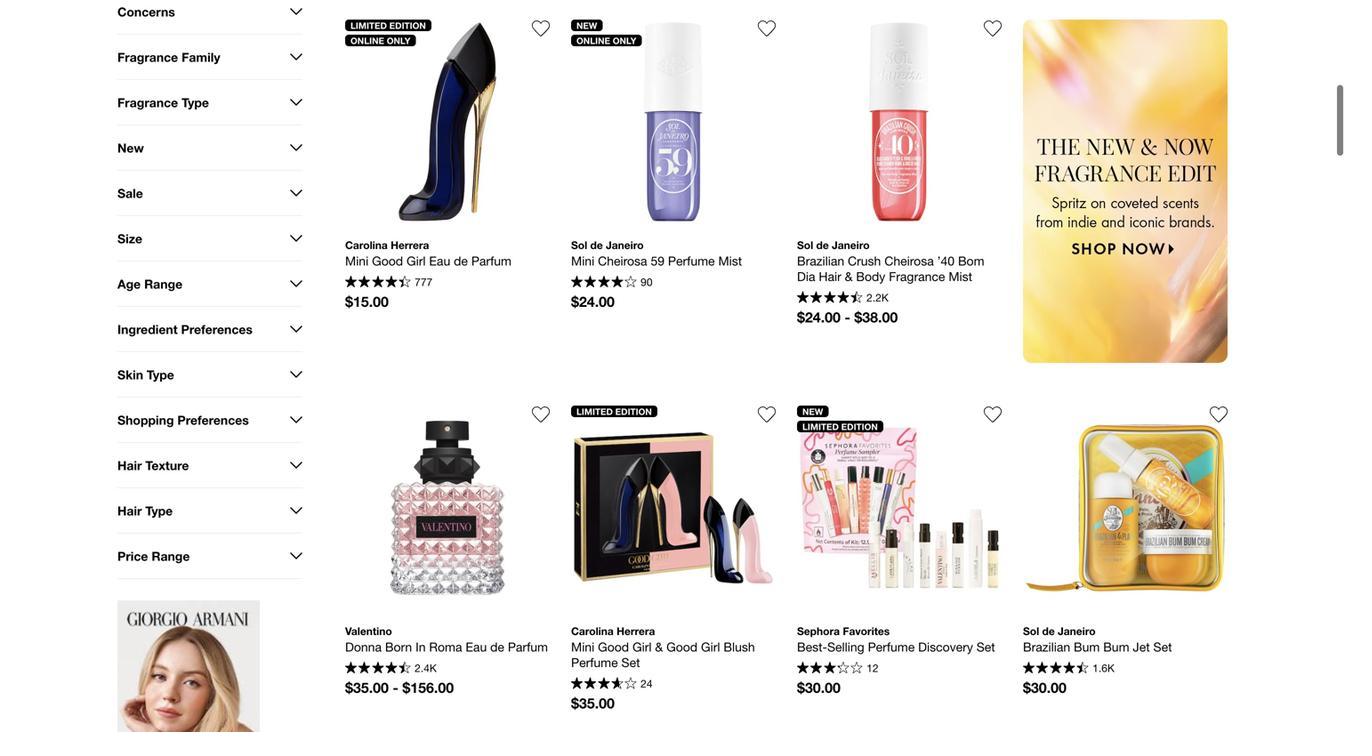 Task type: locate. For each thing, give the bounding box(es) containing it.
herrera inside carolina herrera mini good girl eau de parfum
[[391, 239, 429, 251]]

1 cheirosa from the left
[[598, 253, 647, 268]]

bum
[[1074, 640, 1100, 654], [1104, 640, 1130, 654]]

2 vertical spatial edition
[[842, 421, 878, 432]]

0 horizontal spatial girl
[[407, 253, 426, 268]]

0 vertical spatial herrera
[[391, 239, 429, 251]]

1 horizontal spatial set
[[977, 640, 996, 654]]

0 horizontal spatial $35.00
[[345, 679, 389, 696]]

girl left "blush"
[[701, 640, 720, 654]]

mini
[[345, 253, 369, 268], [571, 253, 595, 268], [571, 640, 595, 654]]

1 horizontal spatial edition
[[616, 406, 652, 417]]

2 $30.00 from the left
[[1023, 679, 1067, 696]]

hair
[[819, 269, 842, 284], [117, 458, 142, 473], [117, 503, 142, 518]]

perfume
[[668, 253, 715, 268], [868, 640, 915, 654], [571, 655, 618, 670]]

4 stars element
[[571, 276, 637, 290]]

fragrance family
[[117, 50, 220, 64]]

0 vertical spatial hair
[[819, 269, 842, 284]]

new online only
[[577, 20, 637, 46]]

4.5 stars element for $30.00
[[1023, 662, 1089, 676]]

$156.00
[[403, 679, 454, 696]]

0 horizontal spatial 3.5 stars element
[[571, 677, 637, 692]]

de inside sol de janeiro mini cheirosa 59 perfume mist
[[590, 239, 603, 251]]

janeiro
[[606, 239, 644, 251], [832, 239, 870, 251], [1058, 625, 1096, 637]]

1 horizontal spatial $35.00
[[571, 695, 615, 712]]

sol de janeiro - mini cheirosa 59 perfume mist image
[[571, 19, 776, 224]]

crush
[[848, 253, 881, 268]]

range for price range
[[152, 549, 190, 564]]

3.5 stars element down selling
[[797, 662, 863, 676]]

new inside "button"
[[117, 140, 144, 155]]

1 horizontal spatial eau
[[466, 640, 487, 654]]

girl
[[407, 253, 426, 268], [633, 640, 652, 654], [701, 640, 720, 654]]

edition inside new limited edition
[[842, 421, 878, 432]]

2 horizontal spatial janeiro
[[1058, 625, 1096, 637]]

& left the body on the top of the page
[[845, 269, 853, 284]]

fragrance down '40
[[889, 269, 945, 284]]

new inside new online only
[[577, 20, 597, 31]]

4.5 stars element down donna
[[345, 662, 411, 676]]

carolina herrera mini good girl & good girl blush perfume set
[[571, 625, 759, 670]]

1 horizontal spatial online
[[577, 35, 610, 46]]

herrera up 777 reviews element
[[391, 239, 429, 251]]

0 vertical spatial edition
[[389, 20, 426, 31]]

0 vertical spatial perfume
[[668, 253, 715, 268]]

de for cheirosa
[[590, 239, 603, 251]]

1 horizontal spatial $24.00
[[797, 309, 841, 326]]

1 horizontal spatial limited
[[577, 406, 613, 417]]

brazilian
[[797, 253, 845, 268], [1023, 640, 1071, 654]]

preferences
[[181, 322, 253, 337], [177, 413, 249, 427]]

type
[[182, 95, 209, 110], [147, 367, 174, 382], [145, 503, 173, 518]]

2 online from the left
[[577, 35, 610, 46]]

0 horizontal spatial mist
[[719, 253, 742, 268]]

good
[[372, 253, 403, 268], [598, 640, 629, 654], [667, 640, 698, 654]]

carolina
[[345, 239, 388, 251], [571, 625, 614, 637]]

4.5 stars element
[[345, 276, 411, 290], [797, 291, 863, 306], [345, 662, 411, 676], [1023, 662, 1089, 676]]

online inside new online only
[[577, 35, 610, 46]]

2 only from the left
[[613, 35, 637, 46]]

good inside carolina herrera mini good girl eau de parfum
[[372, 253, 403, 268]]

size
[[117, 231, 142, 246]]

limited edition online only
[[351, 20, 426, 46]]

fragrance for fragrance type
[[117, 95, 178, 110]]

mini inside sol de janeiro mini cheirosa 59 perfume mist
[[571, 253, 595, 268]]

limited for limited edition
[[577, 406, 613, 417]]

de for crush
[[817, 239, 829, 251]]

cheirosa up 4 stars element at the top left of the page
[[598, 253, 647, 268]]

valentino - donna born in roma eau de parfum image
[[345, 406, 550, 610]]

concerns
[[117, 4, 175, 19]]

brazilian inside the sol de janeiro brazilian bum bum jet set
[[1023, 640, 1071, 654]]

girl up 24 reviews element
[[633, 640, 652, 654]]

carolina inside carolina herrera mini good girl eau de parfum
[[345, 239, 388, 251]]

1 vertical spatial eau
[[466, 640, 487, 654]]

skin type button
[[117, 352, 303, 397]]

0 vertical spatial eau
[[429, 253, 451, 268]]

mist right 59
[[719, 253, 742, 268]]

3.5 stars element left '24'
[[571, 677, 637, 692]]

0 horizontal spatial $24.00
[[571, 293, 615, 310]]

range inside 'button'
[[144, 277, 183, 291]]

4.5 stars element up '$15.00'
[[345, 276, 411, 290]]

1 vertical spatial type
[[147, 367, 174, 382]]

1 horizontal spatial only
[[613, 35, 637, 46]]

1 horizontal spatial sol
[[797, 239, 814, 251]]

2 horizontal spatial sol
[[1023, 625, 1040, 637]]

$30.00
[[797, 679, 841, 696], [1023, 679, 1067, 696]]

limited
[[351, 20, 387, 31], [577, 406, 613, 417], [803, 421, 839, 432]]

hair inside hair texture button
[[117, 458, 142, 473]]

1 vertical spatial new
[[117, 140, 144, 155]]

2 vertical spatial hair
[[117, 503, 142, 518]]

brazilian for $24.00 - $38.00
[[797, 253, 845, 268]]

0 horizontal spatial limited
[[351, 20, 387, 31]]

eau inside carolina herrera mini good girl eau de parfum
[[429, 253, 451, 268]]

range right age
[[144, 277, 183, 291]]

0 vertical spatial &
[[845, 269, 853, 284]]

online
[[351, 35, 384, 46], [577, 35, 610, 46]]

2 vertical spatial type
[[145, 503, 173, 518]]

0 horizontal spatial &
[[655, 640, 663, 654]]

sol inside the sol de janeiro brazilian bum bum jet set
[[1023, 625, 1040, 637]]

0 horizontal spatial new
[[117, 140, 144, 155]]

0 horizontal spatial janeiro
[[606, 239, 644, 251]]

sign in to love carolina herrera - mini good girl eau de parfum image
[[532, 19, 550, 37]]

type right skin
[[147, 367, 174, 382]]

fragrance down the "fragrance family"
[[117, 95, 178, 110]]

0 horizontal spatial edition
[[389, 20, 426, 31]]

2.4k reviews element
[[415, 662, 437, 675]]

set
[[977, 640, 996, 654], [1154, 640, 1172, 654], [622, 655, 640, 670]]

range inside button
[[152, 549, 190, 564]]

discovery
[[918, 640, 973, 654]]

preferences down age range 'button' at the left of page
[[181, 322, 253, 337]]

limited edition
[[577, 406, 652, 417]]

1 horizontal spatial 3.5 stars element
[[797, 662, 863, 676]]

1 vertical spatial carolina
[[571, 625, 614, 637]]

de inside sol de janeiro brazilian crush cheirosa '40 bom dia hair & body fragrance mist
[[817, 239, 829, 251]]

1 bum from the left
[[1074, 640, 1100, 654]]

new for $24.00
[[577, 20, 597, 31]]

the new & now fragrance edit | spritz on coveted scents from indie and iconic brands. shop now > image
[[1023, 19, 1228, 363]]

0 horizontal spatial set
[[622, 655, 640, 670]]

sol de janeiro brazilian crush cheirosa '40 bom dia hair & body fragrance mist
[[797, 239, 988, 284]]

0 vertical spatial type
[[182, 95, 209, 110]]

cheirosa inside sol de janeiro brazilian crush cheirosa '40 bom dia hair & body fragrance mist
[[885, 253, 934, 268]]

2 horizontal spatial set
[[1154, 640, 1172, 654]]

2 horizontal spatial edition
[[842, 421, 878, 432]]

ingredient
[[117, 322, 178, 337]]

ingredient preferences
[[117, 322, 253, 337]]

new right sign in to love carolina herrera - mini good girl eau de parfum 'image'
[[577, 20, 597, 31]]

0 horizontal spatial bum
[[1074, 640, 1100, 654]]

1 vertical spatial range
[[152, 549, 190, 564]]

2 vertical spatial new
[[803, 406, 823, 417]]

3.5 stars element
[[797, 662, 863, 676], [571, 677, 637, 692]]

2 cheirosa from the left
[[885, 253, 934, 268]]

777 reviews element
[[415, 276, 433, 288]]

0 vertical spatial range
[[144, 277, 183, 291]]

1 online from the left
[[351, 35, 384, 46]]

good for $35.00
[[598, 640, 629, 654]]

edition inside limited edition online only
[[389, 20, 426, 31]]

24 reviews element
[[641, 678, 653, 690]]

parfum inside carolina herrera mini good girl eau de parfum
[[472, 253, 512, 268]]

preferences for ingredient preferences
[[181, 322, 253, 337]]

girl for $35.00
[[633, 640, 652, 654]]

2 vertical spatial perfume
[[571, 655, 618, 670]]

mist inside sol de janeiro brazilian crush cheirosa '40 bom dia hair & body fragrance mist
[[949, 269, 973, 284]]

hair texture button
[[117, 443, 303, 488]]

herrera inside carolina herrera mini good girl & good girl blush perfume set
[[617, 625, 655, 637]]

cheirosa left '40
[[885, 253, 934, 268]]

1 horizontal spatial girl
[[633, 640, 652, 654]]

herrera up 24 reviews element
[[617, 625, 655, 637]]

0 horizontal spatial online
[[351, 35, 384, 46]]

0 vertical spatial parfum
[[472, 253, 512, 268]]

limited inside limited edition online only
[[351, 20, 387, 31]]

sol for $30.00
[[1023, 625, 1040, 637]]

edition
[[389, 20, 426, 31], [616, 406, 652, 417], [842, 421, 878, 432]]

cheirosa
[[598, 253, 647, 268], [885, 253, 934, 268]]

only inside new online only
[[613, 35, 637, 46]]

girl up 777 reviews element
[[407, 253, 426, 268]]

sale
[[117, 186, 143, 200]]

- left "$156.00"
[[393, 679, 399, 696]]

hair left texture
[[117, 458, 142, 473]]

herrera
[[391, 239, 429, 251], [617, 625, 655, 637]]

1 vertical spatial 3.5 stars element
[[571, 677, 637, 692]]

brazilian inside sol de janeiro brazilian crush cheirosa '40 bom dia hair & body fragrance mist
[[797, 253, 845, 268]]

new
[[577, 20, 597, 31], [117, 140, 144, 155], [803, 406, 823, 417]]

set inside carolina herrera mini good girl & good girl blush perfume set
[[622, 655, 640, 670]]

carolina for $15.00
[[345, 239, 388, 251]]

1 vertical spatial mist
[[949, 269, 973, 284]]

type for skin type
[[147, 367, 174, 382]]

mist down bom
[[949, 269, 973, 284]]

2 vertical spatial fragrance
[[889, 269, 945, 284]]

mini inside carolina herrera mini good girl eau de parfum
[[345, 253, 369, 268]]

0 vertical spatial new
[[577, 20, 597, 31]]

mini for $15.00
[[345, 253, 369, 268]]

1 horizontal spatial bum
[[1104, 640, 1130, 654]]

2.2k reviews element
[[867, 291, 889, 304]]

only
[[387, 35, 411, 46], [613, 35, 637, 46]]

0 horizontal spatial sol
[[571, 239, 588, 251]]

1 vertical spatial herrera
[[617, 625, 655, 637]]

hair texture
[[117, 458, 189, 473]]

1 vertical spatial fragrance
[[117, 95, 178, 110]]

0 horizontal spatial good
[[372, 253, 403, 268]]

2 horizontal spatial limited
[[803, 421, 839, 432]]

1 $30.00 from the left
[[797, 679, 841, 696]]

0 vertical spatial mist
[[719, 253, 742, 268]]

-
[[845, 309, 851, 326], [393, 679, 399, 696]]

sol inside sol de janeiro mini cheirosa 59 perfume mist
[[571, 239, 588, 251]]

0 vertical spatial 3.5 stars element
[[797, 662, 863, 676]]

eau up 777 reviews element
[[429, 253, 451, 268]]

0 horizontal spatial herrera
[[391, 239, 429, 251]]

shopping preferences
[[117, 413, 249, 427]]

parfum for girl
[[472, 253, 512, 268]]

hair up price
[[117, 503, 142, 518]]

1 horizontal spatial herrera
[[617, 625, 655, 637]]

perfume inside sephora favorites best-selling perfume discovery set
[[868, 640, 915, 654]]

type down family
[[182, 95, 209, 110]]

eau for girl
[[429, 253, 451, 268]]

2 horizontal spatial perfume
[[868, 640, 915, 654]]

1 vertical spatial hair
[[117, 458, 142, 473]]

edition for limited edition online only
[[389, 20, 426, 31]]

0 horizontal spatial -
[[393, 679, 399, 696]]

0 horizontal spatial only
[[387, 35, 411, 46]]

eau inside valentino donna born in roma eau de parfum
[[466, 640, 487, 654]]

$24.00 down 4 stars element at the top left of the page
[[571, 293, 615, 310]]

janeiro inside the sol de janeiro brazilian bum bum jet set
[[1058, 625, 1096, 637]]

new inside new limited edition
[[803, 406, 823, 417]]

sign in to love valentino - donna born in roma eau de parfum image
[[532, 406, 550, 423]]

parfum inside valentino donna born in roma eau de parfum
[[508, 640, 548, 654]]

type up price range
[[145, 503, 173, 518]]

set inside the sol de janeiro brazilian bum bum jet set
[[1154, 640, 1172, 654]]

$24.00 - $38.00
[[797, 309, 898, 326]]

0 horizontal spatial carolina
[[345, 239, 388, 251]]

dia
[[797, 269, 816, 284]]

eau
[[429, 253, 451, 268], [466, 640, 487, 654]]

0 horizontal spatial $30.00
[[797, 679, 841, 696]]

1 horizontal spatial $30.00
[[1023, 679, 1067, 696]]

new right sign in to love carolina herrera - mini good girl & good girl blush perfume set icon
[[803, 406, 823, 417]]

1 vertical spatial limited
[[577, 406, 613, 417]]

1 vertical spatial parfum
[[508, 640, 548, 654]]

sol inside sol de janeiro brazilian crush cheirosa '40 bom dia hair & body fragrance mist
[[797, 239, 814, 251]]

1 vertical spatial preferences
[[177, 413, 249, 427]]

1 horizontal spatial perfume
[[668, 253, 715, 268]]

1 vertical spatial perfume
[[868, 640, 915, 654]]

0 vertical spatial fragrance
[[117, 50, 178, 64]]

sign in to love sol de janeiro - mini cheirosa 59 perfume mist image
[[758, 19, 776, 37]]

& left "blush"
[[655, 640, 663, 654]]

$35.00
[[345, 679, 389, 696], [571, 695, 615, 712]]

parfum for roma
[[508, 640, 548, 654]]

best-
[[797, 640, 828, 654]]

$30.00 down best-
[[797, 679, 841, 696]]

$24.00 for $24.00 - $38.00
[[797, 309, 841, 326]]

1 horizontal spatial brazilian
[[1023, 640, 1071, 654]]

mini inside carolina herrera mini good girl & good girl blush perfume set
[[571, 640, 595, 654]]

0 horizontal spatial cheirosa
[[598, 253, 647, 268]]

- left $38.00
[[845, 309, 851, 326]]

1 horizontal spatial mist
[[949, 269, 973, 284]]

janeiro up 1.6k
[[1058, 625, 1096, 637]]

0 horizontal spatial perfume
[[571, 655, 618, 670]]

family
[[182, 50, 220, 64]]

carolina inside carolina herrera mini good girl & good girl blush perfume set
[[571, 625, 614, 637]]

$24.00
[[571, 293, 615, 310], [797, 309, 841, 326]]

hair right dia on the top right of the page
[[819, 269, 842, 284]]

2 horizontal spatial girl
[[701, 640, 720, 654]]

4.5 stars element left 1.6k reviews element
[[1023, 662, 1089, 676]]

2 vertical spatial limited
[[803, 421, 839, 432]]

de inside the sol de janeiro brazilian bum bum jet set
[[1043, 625, 1055, 637]]

new button
[[117, 125, 303, 170]]

$30.00 down the sol de janeiro brazilian bum bum jet set
[[1023, 679, 1067, 696]]

0 vertical spatial limited
[[351, 20, 387, 31]]

2.4k
[[415, 662, 437, 675]]

0 horizontal spatial brazilian
[[797, 253, 845, 268]]

donna
[[345, 640, 382, 654]]

range
[[144, 277, 183, 291], [152, 549, 190, 564]]

- for $35.00
[[393, 679, 399, 696]]

hair inside hair type button
[[117, 503, 142, 518]]

1 only from the left
[[387, 35, 411, 46]]

1 horizontal spatial carolina
[[571, 625, 614, 637]]

de inside carolina herrera mini good girl eau de parfum
[[454, 253, 468, 268]]

1 horizontal spatial &
[[845, 269, 853, 284]]

age range button
[[117, 262, 303, 306]]

fragrance
[[117, 50, 178, 64], [117, 95, 178, 110], [889, 269, 945, 284]]

de
[[590, 239, 603, 251], [817, 239, 829, 251], [454, 253, 468, 268], [1043, 625, 1055, 637], [490, 640, 505, 654]]

parfum
[[472, 253, 512, 268], [508, 640, 548, 654]]

fragrance down concerns
[[117, 50, 178, 64]]

1 vertical spatial &
[[655, 640, 663, 654]]

1 horizontal spatial -
[[845, 309, 851, 326]]

1.6k
[[1093, 662, 1115, 675]]

90
[[641, 276, 653, 288]]

new up sale
[[117, 140, 144, 155]]

0 vertical spatial brazilian
[[797, 253, 845, 268]]

0 vertical spatial carolina
[[345, 239, 388, 251]]

1 vertical spatial brazilian
[[1023, 640, 1071, 654]]

mist
[[719, 253, 742, 268], [949, 269, 973, 284]]

fragrance family button
[[117, 35, 303, 79]]

1 horizontal spatial janeiro
[[832, 239, 870, 251]]

janeiro inside sol de janeiro brazilian crush cheirosa '40 bom dia hair & body fragrance mist
[[832, 239, 870, 251]]

0 vertical spatial -
[[845, 309, 851, 326]]

1 vertical spatial edition
[[616, 406, 652, 417]]

janeiro up 90
[[606, 239, 644, 251]]

3.5 stars element for $35.00
[[571, 677, 637, 692]]

12 reviews element
[[867, 662, 879, 675]]

sephora
[[797, 625, 840, 637]]

0 vertical spatial preferences
[[181, 322, 253, 337]]

$24.00 down dia on the top right of the page
[[797, 309, 841, 326]]

janeiro inside sol de janeiro mini cheirosa 59 perfume mist
[[606, 239, 644, 251]]

1 horizontal spatial new
[[577, 20, 597, 31]]

range for age range
[[144, 277, 183, 291]]

1 vertical spatial -
[[393, 679, 399, 696]]

2 horizontal spatial new
[[803, 406, 823, 417]]

eau right roma
[[466, 640, 487, 654]]

favorites
[[843, 625, 890, 637]]

janeiro up crush
[[832, 239, 870, 251]]

&
[[845, 269, 853, 284], [655, 640, 663, 654]]

1 horizontal spatial good
[[598, 640, 629, 654]]

new limited edition
[[803, 406, 878, 432]]

0 horizontal spatial eau
[[429, 253, 451, 268]]

sephora favorites best-selling perfume discovery set
[[797, 625, 996, 654]]

girl inside carolina herrera mini good girl eau de parfum
[[407, 253, 426, 268]]

sol
[[571, 239, 588, 251], [797, 239, 814, 251], [1023, 625, 1040, 637]]

range right price
[[152, 549, 190, 564]]

herrera for $15.00
[[391, 239, 429, 251]]

4.5 stars element up $24.00 - $38.00
[[797, 291, 863, 306]]

preferences down skin type button
[[177, 413, 249, 427]]

concerns button
[[117, 0, 303, 34]]

body
[[856, 269, 886, 284]]

1 horizontal spatial cheirosa
[[885, 253, 934, 268]]



Task type: vqa. For each thing, say whether or not it's contained in the screenshot.
Sets
no



Task type: describe. For each thing, give the bounding box(es) containing it.
sol for $24.00 - $38.00
[[797, 239, 814, 251]]

$35.00 - $156.00
[[345, 679, 454, 696]]

bom
[[958, 253, 985, 268]]

59
[[651, 253, 665, 268]]

hair type button
[[117, 489, 303, 533]]

777
[[415, 276, 433, 288]]

& inside carolina herrera mini good girl & good girl blush perfume set
[[655, 640, 663, 654]]

carolina herrera - mini good girl & good girl blush perfume set image
[[571, 406, 776, 610]]

mist inside sol de janeiro mini cheirosa 59 perfume mist
[[719, 253, 742, 268]]

24
[[641, 678, 653, 690]]

de for bum
[[1043, 625, 1055, 637]]

skin
[[117, 367, 143, 382]]

sale button
[[117, 171, 303, 215]]

12
[[867, 662, 879, 675]]

cheirosa inside sol de janeiro mini cheirosa 59 perfume mist
[[598, 253, 647, 268]]

shopping preferences button
[[117, 398, 303, 442]]

$30.00 for best-selling perfume discovery set
[[797, 679, 841, 696]]

hair type
[[117, 503, 173, 518]]

$30.00 for brazilian bum bum jet set
[[1023, 679, 1067, 696]]

$35.00 for $35.00
[[571, 695, 615, 712]]

valentino donna born in roma eau de parfum
[[345, 625, 548, 654]]

only inside limited edition online only
[[387, 35, 411, 46]]

90 reviews element
[[641, 276, 653, 288]]

& inside sol de janeiro brazilian crush cheirosa '40 bom dia hair & body fragrance mist
[[845, 269, 853, 284]]

fragrance for fragrance family
[[117, 50, 178, 64]]

girl for $15.00
[[407, 253, 426, 268]]

4.5 stars element for $35.00 - $156.00
[[345, 662, 411, 676]]

type for hair type
[[145, 503, 173, 518]]

valentino
[[345, 625, 392, 637]]

2.2k
[[867, 291, 889, 304]]

'40
[[938, 253, 955, 268]]

age range
[[117, 277, 183, 291]]

blush
[[724, 640, 755, 654]]

2 bum from the left
[[1104, 640, 1130, 654]]

limited inside new limited edition
[[803, 421, 839, 432]]

new for $30.00
[[803, 406, 823, 417]]

- for $24.00
[[845, 309, 851, 326]]

good for $15.00
[[372, 253, 403, 268]]

eau for roma
[[466, 640, 487, 654]]

jet
[[1133, 640, 1150, 654]]

size button
[[117, 216, 303, 261]]

hair for hair type
[[117, 503, 142, 518]]

janeiro for $24.00 - $38.00
[[832, 239, 870, 251]]

online inside limited edition online only
[[351, 35, 384, 46]]

texture
[[145, 458, 189, 473]]

1.6k reviews element
[[1093, 662, 1115, 675]]

selling
[[828, 640, 865, 654]]

type for fragrance type
[[182, 95, 209, 110]]

fragrance inside sol de janeiro brazilian crush cheirosa '40 bom dia hair & body fragrance mist
[[889, 269, 945, 284]]

4.5 stars element for $15.00
[[345, 276, 411, 290]]

carolina for $35.00
[[571, 625, 614, 637]]

age
[[117, 277, 141, 291]]

born
[[385, 640, 412, 654]]

sephora favorites - best-selling perfume discovery set image
[[797, 406, 1002, 610]]

price range button
[[117, 534, 303, 578]]

$24.00 for $24.00
[[571, 293, 615, 310]]

fragrance type button
[[117, 80, 303, 125]]

carolina herrera mini good girl eau de parfum
[[345, 239, 512, 268]]

de inside valentino donna born in roma eau de parfum
[[490, 640, 505, 654]]

limited for limited edition online only
[[351, 20, 387, 31]]

set inside sephora favorites best-selling perfume discovery set
[[977, 640, 996, 654]]

4.5 stars element for $24.00 - $38.00
[[797, 291, 863, 306]]

sol de janeiro brazilian bum bum jet set
[[1023, 625, 1172, 654]]

in
[[416, 640, 426, 654]]

sol de janeiro - brazilian crush cheirosa '40 bom dia hair & body fragrance mist image
[[797, 19, 1002, 224]]

sign in to love sol de janeiro - brazilian bum bum jet set image
[[1210, 406, 1228, 423]]

perfume inside sol de janeiro mini cheirosa 59 perfume mist
[[668, 253, 715, 268]]

sign in to love sol de janeiro - brazilian crush cheirosa '40 bom dia hair & body fragrance mist image
[[984, 19, 1002, 37]]

ingredient preferences button
[[117, 307, 303, 352]]

2 horizontal spatial good
[[667, 640, 698, 654]]

$38.00
[[855, 309, 898, 326]]

shopping
[[117, 413, 174, 427]]

hair inside sol de janeiro brazilian crush cheirosa '40 bom dia hair & body fragrance mist
[[819, 269, 842, 284]]

sol de janeiro mini cheirosa 59 perfume mist
[[571, 239, 742, 268]]

$15.00
[[345, 293, 389, 310]]

price range
[[117, 549, 190, 564]]

image de bannière avec contenu sponsorisé image
[[117, 601, 260, 732]]

sign in to love carolina herrera - mini good girl & good girl blush perfume set image
[[758, 406, 776, 423]]

price
[[117, 549, 148, 564]]

perfume inside carolina herrera mini good girl & good girl blush perfume set
[[571, 655, 618, 670]]

sol de janeiro - brazilian bum bum jet set image
[[1023, 406, 1228, 610]]

brazilian for $30.00
[[1023, 640, 1071, 654]]

edition for limited edition
[[616, 406, 652, 417]]

hair for hair texture
[[117, 458, 142, 473]]

roma
[[429, 640, 462, 654]]

$35.00 for $35.00 - $156.00
[[345, 679, 389, 696]]

mini for $35.00
[[571, 640, 595, 654]]

herrera for $35.00
[[617, 625, 655, 637]]

janeiro for $30.00
[[1058, 625, 1096, 637]]

sign in to love sephora favorites - best-selling perfume discovery set image
[[984, 406, 1002, 423]]

skin type
[[117, 367, 174, 382]]

preferences for shopping preferences
[[177, 413, 249, 427]]

carolina herrera - mini good girl eau de parfum image
[[345, 19, 550, 224]]

3.5 stars element for $30.00
[[797, 662, 863, 676]]

fragrance type
[[117, 95, 209, 110]]



